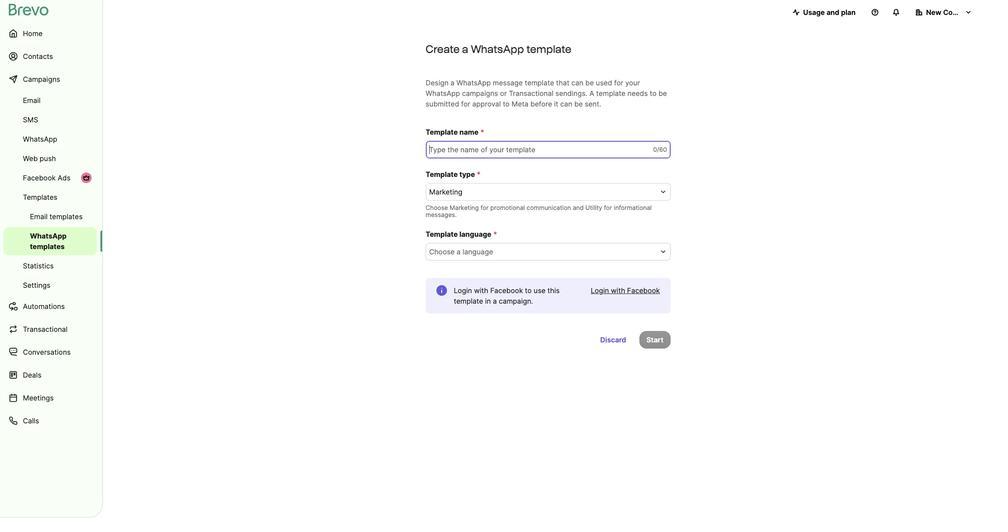 Task type: locate. For each thing, give the bounding box(es) containing it.
be
[[586, 78, 594, 87], [659, 89, 667, 98], [575, 100, 583, 108]]

0 horizontal spatial to
[[503, 100, 510, 108]]

template language *
[[426, 230, 497, 239]]

2 with from the left
[[611, 286, 626, 295]]

* down promotional
[[493, 230, 497, 239]]

home
[[23, 29, 43, 38]]

web push
[[23, 154, 56, 163]]

3 template from the top
[[426, 230, 458, 239]]

1 horizontal spatial transactional
[[509, 89, 554, 98]]

and left 'utility'
[[573, 204, 584, 211]]

0 horizontal spatial login
[[454, 286, 472, 295]]

to right needs at the right of page
[[650, 89, 657, 98]]

choose up template language *
[[426, 204, 448, 211]]

a down template language *
[[457, 248, 461, 256]]

with for login with facebook to use this template in a campaign.
[[474, 286, 489, 295]]

template down messages.
[[426, 230, 458, 239]]

a inside design a whatsapp message template that can be used for your whatsapp campaigns or transactional sendings. a template needs to be submitted for approval to meta before it can be sent.
[[451, 78, 455, 87]]

template type *
[[426, 170, 481, 179]]

left___rvooi image
[[83, 174, 90, 182]]

0 vertical spatial and
[[827, 8, 840, 17]]

* for template name *
[[481, 128, 485, 137]]

plan
[[842, 8, 856, 17]]

statistics link
[[4, 257, 97, 275]]

templates
[[23, 193, 57, 202]]

0 vertical spatial template
[[426, 128, 458, 137]]

to down 'or'
[[503, 100, 510, 108]]

a for create
[[462, 43, 469, 56]]

2 vertical spatial to
[[525, 286, 532, 295]]

1 horizontal spatial login
[[591, 286, 609, 295]]

0 horizontal spatial transactional
[[23, 325, 68, 334]]

1 vertical spatial transactional
[[23, 325, 68, 334]]

* right name
[[481, 128, 485, 137]]

company
[[944, 8, 976, 17]]

template name *
[[426, 128, 485, 137]]

whatsapp
[[471, 43, 524, 56], [457, 78, 491, 87], [426, 89, 460, 98], [23, 135, 57, 144], [30, 232, 67, 241]]

0 vertical spatial marketing
[[429, 188, 463, 197]]

0 horizontal spatial be
[[575, 100, 583, 108]]

email link
[[4, 92, 97, 109]]

1 vertical spatial email
[[30, 212, 48, 221]]

push
[[40, 154, 56, 163]]

facebook for login with facebook to use this template in a campaign.
[[490, 286, 523, 295]]

choose inside popup button
[[429, 248, 455, 256]]

marketing down template type *
[[429, 188, 463, 197]]

for down campaigns
[[461, 100, 471, 108]]

1 horizontal spatial facebook
[[490, 286, 523, 295]]

transactional
[[509, 89, 554, 98], [23, 325, 68, 334]]

template left type on the top left of the page
[[426, 170, 458, 179]]

facebook
[[23, 174, 56, 182], [490, 286, 523, 295], [627, 286, 660, 295]]

facebook ads
[[23, 174, 70, 182]]

facebook inside login with facebook to use this template in a campaign.
[[490, 286, 523, 295]]

whatsapp up web push
[[23, 135, 57, 144]]

a
[[462, 43, 469, 56], [451, 78, 455, 87], [457, 248, 461, 256], [493, 297, 497, 306]]

0 vertical spatial transactional
[[509, 89, 554, 98]]

1 vertical spatial template
[[426, 170, 458, 179]]

template left name
[[426, 128, 458, 137]]

with
[[474, 286, 489, 295], [611, 286, 626, 295]]

1 horizontal spatial to
[[525, 286, 532, 295]]

0 horizontal spatial and
[[573, 204, 584, 211]]

1 horizontal spatial with
[[611, 286, 626, 295]]

ads
[[58, 174, 70, 182]]

template
[[426, 128, 458, 137], [426, 170, 458, 179], [426, 230, 458, 239]]

/
[[657, 146, 660, 153]]

1 vertical spatial language
[[463, 248, 493, 256]]

a for design
[[451, 78, 455, 87]]

used
[[596, 78, 612, 87]]

0 horizontal spatial facebook
[[23, 174, 56, 182]]

marketing up template language *
[[450, 204, 479, 211]]

new company button
[[909, 4, 979, 21]]

login inside login with facebook link
[[591, 286, 609, 295]]

can right it
[[561, 100, 573, 108]]

deals
[[23, 371, 41, 380]]

0 vertical spatial be
[[586, 78, 594, 87]]

marketing inside choose marketing for promotional communication and utility for informational messages.
[[450, 204, 479, 211]]

templates
[[50, 212, 83, 221], [30, 242, 65, 251]]

to
[[650, 89, 657, 98], [503, 100, 510, 108], [525, 286, 532, 295]]

choose
[[426, 204, 448, 211], [429, 248, 455, 256]]

email for email
[[23, 96, 41, 105]]

0 vertical spatial email
[[23, 96, 41, 105]]

2 horizontal spatial be
[[659, 89, 667, 98]]

with inside login with facebook to use this template in a campaign.
[[474, 286, 489, 295]]

template
[[527, 43, 572, 56], [525, 78, 554, 87], [596, 89, 626, 98], [454, 297, 483, 306]]

facebook for login with facebook
[[627, 286, 660, 295]]

campaigns
[[462, 89, 498, 98]]

0 vertical spatial *
[[481, 128, 485, 137]]

templates up statistics link
[[30, 242, 65, 251]]

a right "create"
[[462, 43, 469, 56]]

1 vertical spatial *
[[477, 170, 481, 179]]

None field
[[429, 247, 657, 257]]

* right type on the top left of the page
[[477, 170, 481, 179]]

choose for choose a language
[[429, 248, 455, 256]]

whatsapp templates link
[[4, 227, 97, 256]]

templates down templates link
[[50, 212, 83, 221]]

alert containing login with facebook to use this template in a campaign.
[[426, 278, 671, 314]]

1 login from the left
[[454, 286, 472, 295]]

transactional up before
[[509, 89, 554, 98]]

2 template from the top
[[426, 170, 458, 179]]

0
[[654, 146, 657, 153]]

login with facebook
[[591, 286, 660, 295]]

templates inside the whatsapp templates
[[30, 242, 65, 251]]

0 vertical spatial choose
[[426, 204, 448, 211]]

calls link
[[4, 411, 97, 432]]

promotional
[[491, 204, 525, 211]]

60
[[660, 146, 667, 153]]

can up sendings.
[[572, 78, 584, 87]]

login for login with facebook to use this template in a campaign.
[[454, 286, 472, 295]]

1 horizontal spatial and
[[827, 8, 840, 17]]

language up choose a language
[[460, 230, 492, 239]]

0 horizontal spatial with
[[474, 286, 489, 295]]

be right needs at the right of page
[[659, 89, 667, 98]]

email down templates in the left of the page
[[30, 212, 48, 221]]

create
[[426, 43, 460, 56]]

0 vertical spatial templates
[[50, 212, 83, 221]]

facebook inside facebook ads link
[[23, 174, 56, 182]]

email up sms
[[23, 96, 41, 105]]

campaigns link
[[4, 69, 97, 90]]

a inside popup button
[[457, 248, 461, 256]]

1 vertical spatial marketing
[[450, 204, 479, 211]]

2 login from the left
[[591, 286, 609, 295]]

marketing inside popup button
[[429, 188, 463, 197]]

for
[[614, 78, 624, 87], [461, 100, 471, 108], [481, 204, 489, 211], [604, 204, 612, 211]]

login
[[454, 286, 472, 295], [591, 286, 609, 295]]

a right design
[[451, 78, 455, 87]]

needs
[[628, 89, 648, 98]]

email for email templates
[[30, 212, 48, 221]]

0 vertical spatial to
[[650, 89, 657, 98]]

or
[[500, 89, 507, 98]]

login inside login with facebook to use this template in a campaign.
[[454, 286, 472, 295]]

a right the in
[[493, 297, 497, 306]]

email
[[23, 96, 41, 105], [30, 212, 48, 221]]

deals link
[[4, 365, 97, 386]]

settings
[[23, 281, 50, 290]]

use
[[534, 286, 546, 295]]

language inside popup button
[[463, 248, 493, 256]]

2 vertical spatial *
[[493, 230, 497, 239]]

choose down template language *
[[429, 248, 455, 256]]

alert
[[426, 278, 671, 314]]

2 vertical spatial template
[[426, 230, 458, 239]]

1 vertical spatial be
[[659, 89, 667, 98]]

and inside button
[[827, 8, 840, 17]]

template left the in
[[454, 297, 483, 306]]

whatsapp up submitted
[[426, 89, 460, 98]]

1 vertical spatial and
[[573, 204, 584, 211]]

be up a at the top of the page
[[586, 78, 594, 87]]

templates inside "email templates" link
[[50, 212, 83, 221]]

2 horizontal spatial facebook
[[627, 286, 660, 295]]

can
[[572, 78, 584, 87], [561, 100, 573, 108]]

1 with from the left
[[474, 286, 489, 295]]

1 vertical spatial choose
[[429, 248, 455, 256]]

transactional down automations
[[23, 325, 68, 334]]

facebook inside login with facebook link
[[627, 286, 660, 295]]

choose inside choose marketing for promotional communication and utility for informational messages.
[[426, 204, 448, 211]]

* for template type *
[[477, 170, 481, 179]]

1 template from the top
[[426, 128, 458, 137]]

template up before
[[525, 78, 554, 87]]

communication
[[527, 204, 571, 211]]

1 vertical spatial templates
[[30, 242, 65, 251]]

*
[[481, 128, 485, 137], [477, 170, 481, 179], [493, 230, 497, 239]]

this
[[548, 286, 560, 295]]

campaign.
[[499, 297, 533, 306]]

be down sendings.
[[575, 100, 583, 108]]

campaigns
[[23, 75, 60, 84]]

and left plan
[[827, 8, 840, 17]]

to left use
[[525, 286, 532, 295]]

language down template language *
[[463, 248, 493, 256]]

meetings link
[[4, 388, 97, 409]]

choose a language button
[[426, 243, 671, 261]]

settings link
[[4, 277, 97, 294]]

template for template type
[[426, 170, 458, 179]]



Task type: vqa. For each thing, say whether or not it's contained in the screenshot.
* corresponding to Template name *
yes



Task type: describe. For each thing, give the bounding box(es) containing it.
conversations
[[23, 348, 71, 357]]

template up the that
[[527, 43, 572, 56]]

template for template name
[[426, 128, 458, 137]]

transactional inside design a whatsapp message template that can be used for your whatsapp campaigns or transactional sendings. a template needs to be submitted for approval to meta before it can be sent.
[[509, 89, 554, 98]]

contacts link
[[4, 46, 97, 67]]

template down the used
[[596, 89, 626, 98]]

start
[[647, 336, 664, 345]]

sent.
[[585, 100, 602, 108]]

start button
[[640, 331, 671, 349]]

1 horizontal spatial be
[[586, 78, 594, 87]]

email templates
[[30, 212, 83, 221]]

design
[[426, 78, 449, 87]]

whatsapp down "email templates" link
[[30, 232, 67, 241]]

templates for whatsapp templates
[[30, 242, 65, 251]]

discard button
[[593, 331, 634, 349]]

before
[[531, 100, 552, 108]]

message
[[493, 78, 523, 87]]

name
[[460, 128, 479, 137]]

in
[[485, 297, 491, 306]]

0 vertical spatial language
[[460, 230, 492, 239]]

1 vertical spatial can
[[561, 100, 573, 108]]

web push link
[[4, 150, 97, 167]]

template for template language
[[426, 230, 458, 239]]

choose for choose marketing for promotional communication and utility for informational messages.
[[426, 204, 448, 211]]

login with facebook link
[[591, 286, 660, 296]]

web
[[23, 154, 38, 163]]

automations link
[[4, 296, 97, 317]]

for right 'utility'
[[604, 204, 612, 211]]

usage
[[804, 8, 825, 17]]

contacts
[[23, 52, 53, 61]]

* for template language *
[[493, 230, 497, 239]]

2 horizontal spatial to
[[650, 89, 657, 98]]

usage and plan button
[[786, 4, 863, 21]]

whatsapp link
[[4, 130, 97, 148]]

and inside choose marketing for promotional communication and utility for informational messages.
[[573, 204, 584, 211]]

2 vertical spatial be
[[575, 100, 583, 108]]

a
[[590, 89, 594, 98]]

0 vertical spatial can
[[572, 78, 584, 87]]

transactional inside transactional link
[[23, 325, 68, 334]]

sms
[[23, 115, 38, 124]]

choose marketing for promotional communication and utility for informational messages.
[[426, 204, 652, 219]]

templates for email templates
[[50, 212, 83, 221]]

marketing button
[[426, 183, 671, 201]]

0 / 60
[[654, 146, 667, 153]]

create a whatsapp template
[[426, 43, 572, 56]]

whatsapp up message
[[471, 43, 524, 56]]

email templates link
[[4, 208, 97, 226]]

meetings
[[23, 394, 54, 403]]

statistics
[[23, 262, 54, 271]]

Type the name of your template text field
[[426, 141, 671, 159]]

with for login with facebook
[[611, 286, 626, 295]]

to inside login with facebook to use this template in a campaign.
[[525, 286, 532, 295]]

a inside login with facebook to use this template in a campaign.
[[493, 297, 497, 306]]

1 vertical spatial to
[[503, 100, 510, 108]]

approval
[[473, 100, 501, 108]]

templates link
[[4, 189, 97, 206]]

type
[[460, 170, 475, 179]]

choose a language
[[429, 248, 493, 256]]

discard
[[601, 336, 627, 345]]

new
[[927, 8, 942, 17]]

whatsapp up campaigns
[[457, 78, 491, 87]]

facebook ads link
[[4, 169, 97, 187]]

a for choose
[[457, 248, 461, 256]]

sendings.
[[556, 89, 588, 98]]

your
[[626, 78, 640, 87]]

informational
[[614, 204, 652, 211]]

none field inside choose a language popup button
[[429, 247, 657, 257]]

new company
[[927, 8, 976, 17]]

for left your
[[614, 78, 624, 87]]

calls
[[23, 417, 39, 426]]

it
[[554, 100, 559, 108]]

login with facebook to use this template in a campaign.
[[454, 286, 560, 306]]

submitted
[[426, 100, 459, 108]]

sms link
[[4, 111, 97, 129]]

meta
[[512, 100, 529, 108]]

design a whatsapp message template that can be used for your whatsapp campaigns or transactional sendings. a template needs to be submitted for approval to meta before it can be sent.
[[426, 78, 667, 108]]

transactional link
[[4, 319, 97, 340]]

login for login with facebook
[[591, 286, 609, 295]]

messages.
[[426, 211, 457, 219]]

utility
[[586, 204, 603, 211]]

whatsapp templates
[[30, 232, 67, 251]]

that
[[556, 78, 570, 87]]

automations
[[23, 302, 65, 311]]

conversations link
[[4, 342, 97, 363]]

for left promotional
[[481, 204, 489, 211]]

usage and plan
[[804, 8, 856, 17]]

home link
[[4, 23, 97, 44]]

template inside login with facebook to use this template in a campaign.
[[454, 297, 483, 306]]



